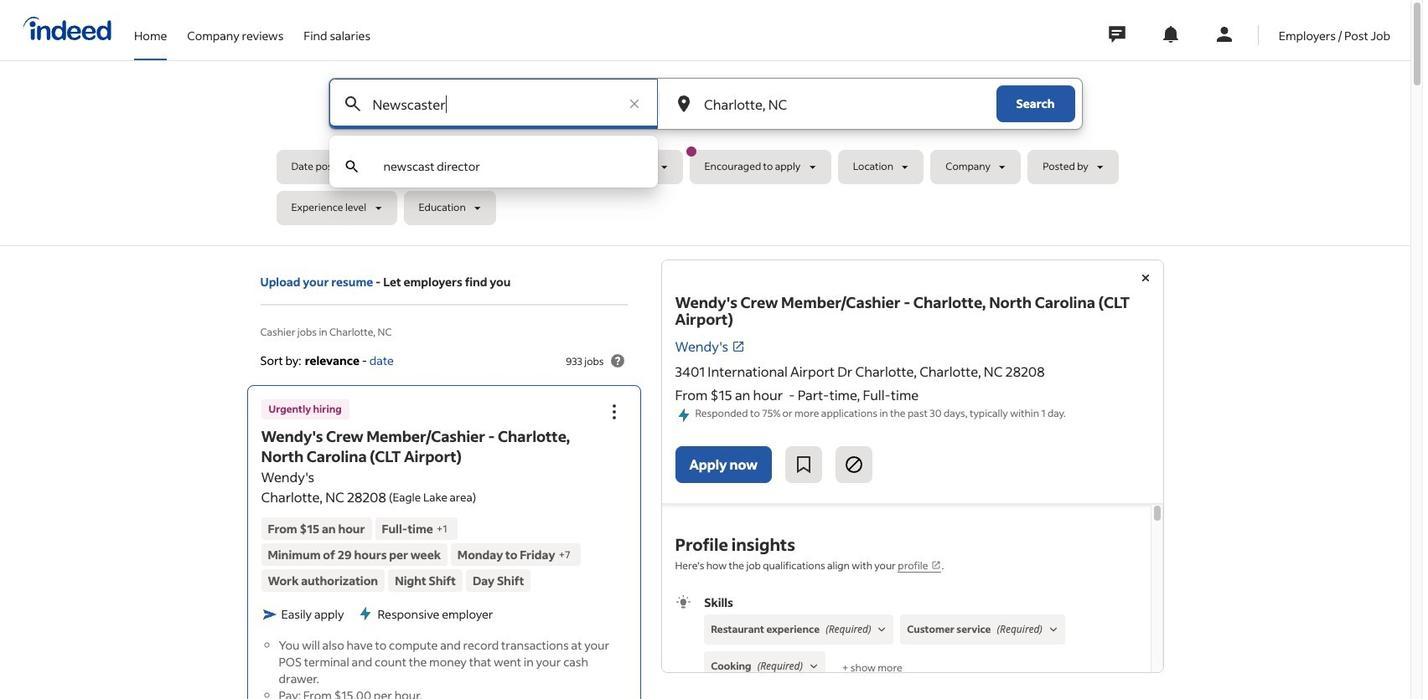 Task type: describe. For each thing, give the bounding box(es) containing it.
profile (opens in a new window) image
[[931, 561, 942, 571]]

missing qualification image
[[1046, 623, 1061, 638]]

clear what input image
[[626, 96, 643, 112]]

help icon image
[[607, 351, 627, 371]]

notifications unread count 0 image
[[1161, 24, 1181, 44]]

search: Job title, keywords, or company text field
[[369, 79, 618, 129]]

close job details image
[[1135, 268, 1155, 288]]

Edit location text field
[[701, 79, 963, 129]]

messages unread count 0 image
[[1106, 18, 1128, 51]]

account image
[[1214, 24, 1234, 44]]



Task type: locate. For each thing, give the bounding box(es) containing it.
job actions for wendy's crew member/cashier - charlotte, north carolina (clt airport) is collapsed image
[[604, 403, 624, 423]]

1 vertical spatial missing qualification image
[[806, 660, 821, 675]]

1 horizontal spatial missing qualification image
[[875, 623, 890, 638]]

not interested image
[[844, 455, 864, 475]]

0 horizontal spatial missing qualification image
[[806, 660, 821, 675]]

0 vertical spatial missing qualification image
[[875, 623, 890, 638]]

missing qualification image
[[875, 623, 890, 638], [806, 660, 821, 675]]

wendy's (opens in a new tab) image
[[732, 340, 745, 354]]

None search field
[[276, 78, 1134, 232]]

save this job image
[[794, 455, 814, 475]]

skills group
[[675, 594, 1137, 700]]



Task type: vqa. For each thing, say whether or not it's contained in the screenshot.
the Save this job icon
yes



